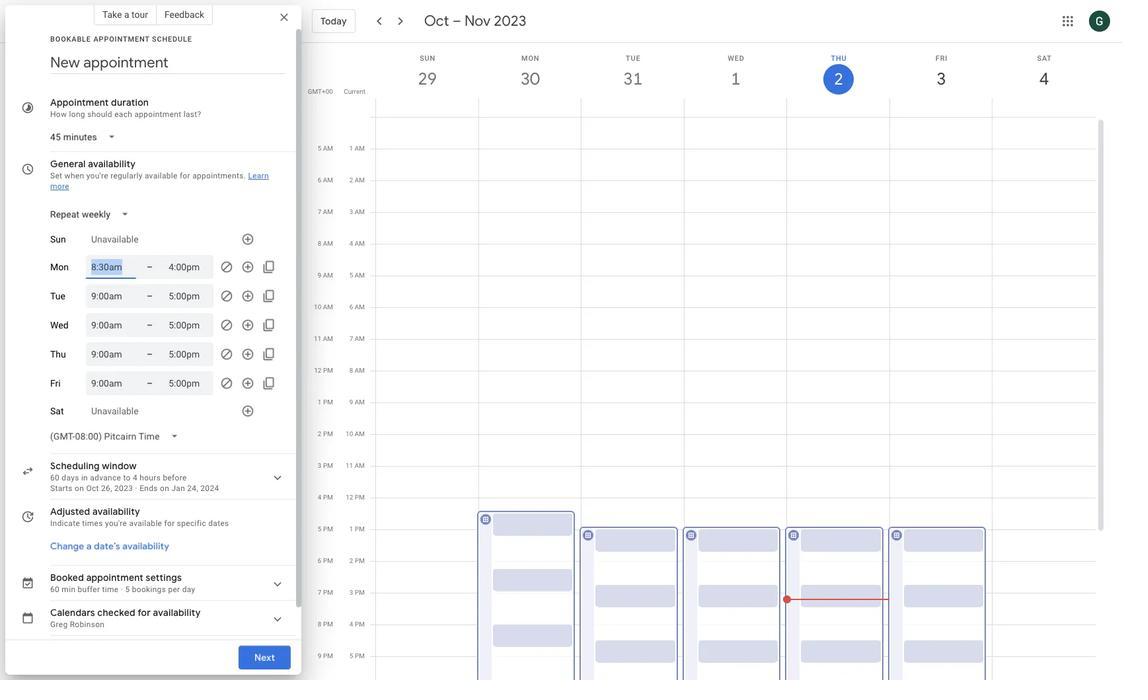 Task type: describe. For each thing, give the bounding box(es) containing it.
settings
[[146, 572, 182, 584]]

– for thu
[[147, 349, 153, 360]]

learn
[[248, 171, 269, 181]]

bookable appointment schedule
[[50, 35, 192, 44]]

· inside booked appointment settings 60 min buffer time · 5 bookings per day
[[121, 585, 123, 594]]

tue 31
[[623, 54, 642, 90]]

duration
[[111, 97, 149, 108]]

thu 2
[[831, 54, 847, 90]]

0 horizontal spatial 12
[[314, 367, 322, 374]]

0 vertical spatial 12 pm
[[314, 367, 333, 374]]

0 vertical spatial you're
[[86, 171, 108, 181]]

3 am
[[350, 208, 365, 216]]

fri for fri
[[50, 378, 61, 389]]

how
[[50, 110, 67, 119]]

adjusted
[[50, 506, 90, 518]]

today
[[321, 15, 347, 27]]

to
[[123, 473, 131, 483]]

0 vertical spatial 10 am
[[314, 303, 333, 311]]

booked appointment settings 60 min buffer time · 5 bookings per day
[[50, 572, 195, 594]]

0 horizontal spatial 1 pm
[[318, 399, 333, 406]]

6 pm
[[318, 557, 333, 565]]

appointment inside appointment duration how long should each appointment last?
[[134, 110, 181, 119]]

unavailable for sun
[[91, 234, 139, 245]]

next
[[254, 652, 275, 664]]

each
[[115, 110, 132, 119]]

1 vertical spatial 9
[[350, 399, 353, 406]]

time
[[102, 585, 119, 594]]

indicate
[[50, 519, 80, 528]]

sun for sun
[[50, 234, 66, 245]]

6 cell from the left
[[889, 117, 993, 680]]

4 inside sat 4
[[1039, 68, 1049, 90]]

friday, november 3 element
[[927, 64, 957, 95]]

1 vertical spatial 11
[[346, 462, 353, 469]]

adjusted availability indicate times you're available for specific dates
[[50, 506, 229, 528]]

1 vertical spatial 4 pm
[[350, 621, 365, 628]]

0 vertical spatial oct
[[424, 12, 449, 30]]

1 horizontal spatial 8 am
[[350, 367, 365, 374]]

sunday, october 29 element
[[412, 64, 443, 95]]

gmt+00
[[308, 88, 333, 95]]

0 vertical spatial 7 am
[[318, 208, 333, 216]]

1 horizontal spatial 2023
[[494, 12, 527, 30]]

2 inside thu 2
[[834, 69, 843, 90]]

per
[[168, 585, 180, 594]]

0 vertical spatial 4 pm
[[318, 494, 333, 501]]

fri 3
[[936, 54, 948, 90]]

1 vertical spatial 12
[[346, 494, 353, 501]]

0 horizontal spatial 3 pm
[[318, 462, 333, 469]]

min
[[62, 585, 76, 594]]

sun 29
[[417, 54, 436, 90]]

0 vertical spatial 10
[[314, 303, 322, 311]]

change
[[50, 540, 84, 552]]

1 horizontal spatial 5 pm
[[350, 653, 365, 660]]

take a tour
[[102, 9, 148, 20]]

oct – nov 2023
[[424, 12, 527, 30]]

2 column header
[[787, 43, 891, 117]]

greg
[[50, 620, 68, 629]]

5 down 4 am
[[350, 272, 353, 279]]

learn more
[[50, 171, 269, 191]]

feedback button
[[157, 4, 213, 25]]

0 vertical spatial 8 am
[[318, 240, 333, 247]]

5 up 6 pm
[[318, 526, 322, 533]]

calendars
[[50, 607, 95, 619]]

4 cell from the left
[[683, 117, 788, 680]]

1 vertical spatial 6 am
[[350, 303, 365, 311]]

1 vertical spatial 7
[[350, 335, 353, 343]]

general availability
[[50, 158, 136, 170]]

appointment
[[94, 35, 150, 44]]

2 vertical spatial 6
[[318, 557, 322, 565]]

2023 inside scheduling window 60 days in advance to 4 hours before starts on oct 26, 2023 · ends on jan 24, 2024
[[114, 484, 133, 493]]

availability inside change a date's availability button
[[123, 540, 169, 552]]

0 vertical spatial 6 am
[[318, 177, 333, 184]]

1 horizontal spatial 10
[[346, 430, 353, 438]]

tue for tue 31
[[626, 54, 641, 63]]

tuesday, october 31 element
[[618, 64, 649, 95]]

mon 30
[[520, 54, 540, 90]]

4 column header
[[993, 43, 1096, 117]]

fri for fri 3
[[936, 54, 948, 63]]

2 am
[[350, 177, 365, 184]]

2 vertical spatial 9
[[318, 653, 322, 660]]

29 column header
[[376, 43, 479, 117]]

days
[[62, 473, 79, 483]]

robinson
[[70, 620, 105, 629]]

1 horizontal spatial 3 pm
[[350, 589, 365, 596]]

26,
[[101, 484, 112, 493]]

3 cell from the left
[[580, 117, 685, 680]]

2 vertical spatial 7
[[318, 589, 322, 596]]

7 cell from the left
[[993, 117, 1096, 680]]

– for fri
[[147, 378, 153, 389]]

advance
[[90, 473, 121, 483]]

0 horizontal spatial 9 am
[[318, 272, 333, 279]]

in
[[81, 473, 88, 483]]

2 on from the left
[[160, 484, 169, 493]]

– left nov
[[453, 12, 461, 30]]

1 vertical spatial 8
[[350, 367, 353, 374]]

Start time on Mondays text field
[[91, 259, 131, 275]]

wed for wed
[[50, 320, 68, 331]]

buffer
[[78, 585, 100, 594]]

general
[[50, 158, 86, 170]]

5 inside booked appointment settings 60 min buffer time · 5 bookings per day
[[125, 585, 130, 594]]

nov
[[465, 12, 491, 30]]

0 vertical spatial 9
[[318, 272, 322, 279]]

sat for sat 4
[[1038, 54, 1053, 63]]

window
[[102, 460, 137, 472]]

change a date's availability
[[50, 540, 169, 552]]

0 vertical spatial 2 pm
[[318, 430, 333, 438]]

change a date's availability button
[[45, 534, 175, 558]]

9 pm
[[318, 653, 333, 660]]

0 vertical spatial for
[[180, 171, 190, 181]]

times
[[82, 519, 103, 528]]

scheduling window 60 days in advance to 4 hours before starts on oct 26, 2023 · ends on jan 24, 2024
[[50, 460, 219, 493]]

starts
[[50, 484, 73, 493]]

Start time on Thursdays text field
[[91, 346, 131, 362]]

checked
[[97, 607, 136, 619]]

31
[[623, 68, 642, 90]]

sat for sat
[[50, 406, 64, 417]]

Start time on Tuesdays text field
[[91, 288, 131, 304]]

when
[[65, 171, 84, 181]]

– for wed
[[147, 320, 153, 331]]

1 horizontal spatial 5 am
[[350, 272, 365, 279]]

4 am
[[350, 240, 365, 247]]

60 inside booked appointment settings 60 min buffer time · 5 bookings per day
[[50, 585, 60, 594]]

saturday, november 4 element
[[1030, 64, 1060, 95]]

wednesday, november 1 element
[[721, 64, 751, 95]]

1 vertical spatial 2 pm
[[350, 557, 365, 565]]

0 vertical spatial 5 pm
[[318, 526, 333, 533]]

before
[[163, 473, 187, 483]]

availability inside calendars checked for availability greg robinson
[[153, 607, 201, 619]]

a for take
[[124, 9, 129, 20]]

appointment duration how long should each appointment last?
[[50, 97, 201, 119]]

1 vertical spatial 9 am
[[350, 399, 365, 406]]

24,
[[187, 484, 198, 493]]

1 vertical spatial 6
[[350, 303, 353, 311]]

· inside scheduling window 60 days in advance to 4 hours before starts on oct 26, 2023 · ends on jan 24, 2024
[[135, 484, 137, 493]]

29
[[417, 68, 436, 90]]

learn more link
[[50, 171, 269, 191]]

30 column header
[[478, 43, 582, 117]]



Task type: locate. For each thing, give the bounding box(es) containing it.
0 horizontal spatial 2 pm
[[318, 430, 333, 438]]

1 column header
[[684, 43, 788, 117]]

availability
[[88, 158, 136, 170], [93, 506, 140, 518], [123, 540, 169, 552], [153, 607, 201, 619]]

6 am left 2 am
[[318, 177, 333, 184]]

5 am down 4 am
[[350, 272, 365, 279]]

– left end time on tuesdays text field
[[147, 291, 153, 302]]

appointment down duration
[[134, 110, 181, 119]]

– right start time on mondays text box
[[147, 262, 153, 272]]

0 horizontal spatial 11
[[314, 335, 322, 343]]

availability down adjusted availability indicate times you're available for specific dates
[[123, 540, 169, 552]]

a left 'date's'
[[87, 540, 92, 552]]

5 am left 1 am
[[318, 145, 333, 152]]

2
[[834, 69, 843, 90], [350, 177, 353, 184], [318, 430, 322, 438], [350, 557, 353, 565]]

9
[[318, 272, 322, 279], [350, 399, 353, 406], [318, 653, 322, 660]]

1 vertical spatial tue
[[50, 291, 65, 302]]

1 horizontal spatial ·
[[135, 484, 137, 493]]

wed up wednesday, november 1 element
[[728, 54, 745, 63]]

grid containing 29
[[307, 43, 1107, 680]]

2 60 from the top
[[50, 585, 60, 594]]

8 pm
[[318, 621, 333, 628]]

sat up the saturday, november 4 element
[[1038, 54, 1053, 63]]

7 am
[[318, 208, 333, 216], [350, 335, 365, 343]]

for inside calendars checked for availability greg robinson
[[138, 607, 151, 619]]

1 horizontal spatial fri
[[936, 54, 948, 63]]

0 horizontal spatial fri
[[50, 378, 61, 389]]

date's
[[94, 540, 120, 552]]

5
[[318, 145, 322, 152], [350, 272, 353, 279], [318, 526, 322, 533], [125, 585, 130, 594], [350, 653, 353, 660]]

1 horizontal spatial 12
[[346, 494, 353, 501]]

long
[[69, 110, 85, 119]]

1 cell from the left
[[376, 117, 479, 680]]

1 horizontal spatial oct
[[424, 12, 449, 30]]

3 inside fri 3
[[936, 68, 946, 90]]

for left appointments.
[[180, 171, 190, 181]]

sun up 29
[[420, 54, 436, 63]]

a left tour
[[124, 9, 129, 20]]

take a tour button
[[94, 4, 157, 25]]

4
[[1039, 68, 1049, 90], [350, 240, 353, 247], [133, 473, 138, 483], [318, 494, 322, 501], [350, 621, 353, 628]]

should
[[87, 110, 112, 119]]

5 left 1 am
[[318, 145, 322, 152]]

1 vertical spatial 3 pm
[[350, 589, 365, 596]]

tue up 31
[[626, 54, 641, 63]]

availability inside adjusted availability indicate times you're available for specific dates
[[93, 506, 140, 518]]

0 vertical spatial tue
[[626, 54, 641, 63]]

fri left the start time on fridays text field
[[50, 378, 61, 389]]

next button
[[239, 642, 291, 674]]

· right time on the left bottom
[[121, 585, 123, 594]]

a for change
[[87, 540, 92, 552]]

2 horizontal spatial for
[[180, 171, 190, 181]]

sun for sun 29
[[420, 54, 436, 63]]

sat inside 4 column header
[[1038, 54, 1053, 63]]

you're down general availability
[[86, 171, 108, 181]]

fri inside 3 column header
[[936, 54, 948, 63]]

scheduling
[[50, 460, 100, 472]]

more
[[50, 182, 69, 191]]

6
[[318, 177, 322, 184], [350, 303, 353, 311], [318, 557, 322, 565]]

·
[[135, 484, 137, 493], [121, 585, 123, 594]]

12 pm
[[314, 367, 333, 374], [346, 494, 365, 501]]

schedule
[[152, 35, 192, 44]]

oct left nov
[[424, 12, 449, 30]]

10
[[314, 303, 322, 311], [346, 430, 353, 438]]

1 inside wed 1
[[731, 68, 740, 90]]

unavailable for sat
[[91, 406, 139, 417]]

availability down per
[[153, 607, 201, 619]]

2023 right nov
[[494, 12, 527, 30]]

thursday, november 2, today element
[[824, 64, 854, 95]]

take
[[102, 9, 122, 20]]

60 left the min
[[50, 585, 60, 594]]

fri up friday, november 3 element
[[936, 54, 948, 63]]

Start time on Fridays text field
[[91, 376, 131, 391]]

last?
[[184, 110, 201, 119]]

1 horizontal spatial 12 pm
[[346, 494, 365, 501]]

6 left 2 am
[[318, 177, 322, 184]]

mon for mon
[[50, 262, 69, 272]]

–
[[453, 12, 461, 30], [147, 262, 153, 272], [147, 291, 153, 302], [147, 320, 153, 331], [147, 349, 153, 360], [147, 378, 153, 389]]

2 vertical spatial 8
[[318, 621, 322, 628]]

grid
[[307, 43, 1107, 680]]

– for mon
[[147, 262, 153, 272]]

1 vertical spatial 5 am
[[350, 272, 365, 279]]

0 horizontal spatial on
[[75, 484, 84, 493]]

0 vertical spatial ·
[[135, 484, 137, 493]]

today button
[[312, 5, 356, 37]]

7 pm
[[318, 589, 333, 596]]

3 pm
[[318, 462, 333, 469], [350, 589, 365, 596]]

on
[[75, 484, 84, 493], [160, 484, 169, 493]]

regularly
[[111, 171, 143, 181]]

0 vertical spatial 11 am
[[314, 335, 333, 343]]

0 vertical spatial available
[[145, 171, 178, 181]]

calendars checked for availability greg robinson
[[50, 607, 201, 629]]

0 horizontal spatial 12 pm
[[314, 367, 333, 374]]

0 horizontal spatial 5 pm
[[318, 526, 333, 533]]

0 horizontal spatial mon
[[50, 262, 69, 272]]

appointment
[[50, 97, 109, 108]]

Start time on Wednesdays text field
[[91, 317, 131, 333]]

for down bookings
[[138, 607, 151, 619]]

4 pm right 8 pm
[[350, 621, 365, 628]]

12
[[314, 367, 322, 374], [346, 494, 353, 501]]

0 vertical spatial 7
[[318, 208, 322, 216]]

jan
[[171, 484, 185, 493]]

sun down more
[[50, 234, 66, 245]]

tue inside "tue 31"
[[626, 54, 641, 63]]

oct inside scheduling window 60 days in advance to 4 hours before starts on oct 26, 2023 · ends on jan 24, 2024
[[86, 484, 99, 493]]

End time on Tuesdays text field
[[169, 288, 208, 304]]

1 unavailable from the top
[[91, 234, 139, 245]]

thu up thursday, november 2, today element
[[831, 54, 847, 63]]

current
[[344, 88, 366, 95]]

1 vertical spatial 7 am
[[350, 335, 365, 343]]

on down in
[[75, 484, 84, 493]]

unavailable
[[91, 234, 139, 245], [91, 406, 139, 417]]

6 am down 4 am
[[350, 303, 365, 311]]

row
[[370, 117, 1096, 680]]

specific
[[177, 519, 206, 528]]

cell
[[376, 117, 479, 680], [477, 117, 582, 680], [580, 117, 685, 680], [683, 117, 788, 680], [783, 117, 891, 680], [889, 117, 993, 680], [993, 117, 1096, 680]]

1
[[731, 68, 740, 90], [350, 145, 353, 152], [318, 399, 322, 406], [350, 526, 353, 533]]

– left "end time on thursdays" text box on the left bottom
[[147, 349, 153, 360]]

0 horizontal spatial sat
[[50, 406, 64, 417]]

5 pm up 6 pm
[[318, 526, 333, 533]]

1 vertical spatial 10 am
[[346, 430, 365, 438]]

1 horizontal spatial sat
[[1038, 54, 1053, 63]]

tue for tue
[[50, 291, 65, 302]]

unavailable down the start time on fridays text field
[[91, 406, 139, 417]]

availability down 26,
[[93, 506, 140, 518]]

1 vertical spatial mon
[[50, 262, 69, 272]]

you're up "change a date's availability"
[[105, 519, 127, 528]]

on left jan
[[160, 484, 169, 493]]

2 cell from the left
[[477, 117, 582, 680]]

2 vertical spatial for
[[138, 607, 151, 619]]

31 column header
[[581, 43, 685, 117]]

1 vertical spatial ·
[[121, 585, 123, 594]]

0 vertical spatial unavailable
[[91, 234, 139, 245]]

60
[[50, 473, 60, 483], [50, 585, 60, 594]]

– right the start time on fridays text field
[[147, 378, 153, 389]]

dates
[[208, 519, 229, 528]]

thu for thu
[[50, 349, 66, 360]]

5 am
[[318, 145, 333, 152], [350, 272, 365, 279]]

11 am
[[314, 335, 333, 343], [346, 462, 365, 469]]

1 horizontal spatial mon
[[522, 54, 540, 63]]

– right start time on wednesdays text box
[[147, 320, 153, 331]]

you're
[[86, 171, 108, 181], [105, 519, 127, 528]]

0 vertical spatial a
[[124, 9, 129, 20]]

6 up '7 pm'
[[318, 557, 322, 565]]

3
[[936, 68, 946, 90], [350, 208, 353, 216], [318, 462, 322, 469], [350, 589, 353, 596]]

bookable
[[50, 35, 91, 44]]

0 horizontal spatial for
[[138, 607, 151, 619]]

0 horizontal spatial oct
[[86, 484, 99, 493]]

appointment inside booked appointment settings 60 min buffer time · 5 bookings per day
[[86, 572, 143, 584]]

0 vertical spatial thu
[[831, 54, 847, 63]]

availability up regularly
[[88, 158, 136, 170]]

thu for thu 2
[[831, 54, 847, 63]]

mon for mon 30
[[522, 54, 540, 63]]

End time on Wednesdays text field
[[169, 317, 208, 333]]

1 horizontal spatial 4 pm
[[350, 621, 365, 628]]

set when you're regularly available for appointments.
[[50, 171, 246, 181]]

0 vertical spatial 5 am
[[318, 145, 333, 152]]

1 vertical spatial sat
[[50, 406, 64, 417]]

1 vertical spatial sun
[[50, 234, 66, 245]]

0 horizontal spatial 4 pm
[[318, 494, 333, 501]]

1 vertical spatial 60
[[50, 585, 60, 594]]

tue left start time on tuesdays text field at the top of page
[[50, 291, 65, 302]]

4 pm up 6 pm
[[318, 494, 333, 501]]

4 inside scheduling window 60 days in advance to 4 hours before starts on oct 26, 2023 · ends on jan 24, 2024
[[133, 473, 138, 483]]

wed left start time on wednesdays text box
[[50, 320, 68, 331]]

oct down in
[[86, 484, 99, 493]]

appointments.
[[192, 171, 246, 181]]

8
[[318, 240, 322, 247], [350, 367, 353, 374], [318, 621, 322, 628]]

Add title text field
[[50, 53, 286, 73]]

tue
[[626, 54, 641, 63], [50, 291, 65, 302]]

0 horizontal spatial sun
[[50, 234, 66, 245]]

0 horizontal spatial ·
[[121, 585, 123, 594]]

fri
[[936, 54, 948, 63], [50, 378, 61, 389]]

1 horizontal spatial 9 am
[[350, 399, 365, 406]]

1 vertical spatial 10
[[346, 430, 353, 438]]

appointment up time on the left bottom
[[86, 572, 143, 584]]

you're inside adjusted availability indicate times you're available for specific dates
[[105, 519, 127, 528]]

1 60 from the top
[[50, 473, 60, 483]]

available right regularly
[[145, 171, 178, 181]]

1 vertical spatial wed
[[50, 320, 68, 331]]

1 vertical spatial unavailable
[[91, 406, 139, 417]]

10 am
[[314, 303, 333, 311], [346, 430, 365, 438]]

0 horizontal spatial 5 am
[[318, 145, 333, 152]]

0 vertical spatial 2023
[[494, 12, 527, 30]]

5 cell from the left
[[783, 117, 891, 680]]

0 horizontal spatial 2023
[[114, 484, 133, 493]]

tour
[[132, 9, 148, 20]]

1 horizontal spatial 1 pm
[[350, 526, 365, 533]]

1 on from the left
[[75, 484, 84, 493]]

booked
[[50, 572, 84, 584]]

1 horizontal spatial thu
[[831, 54, 847, 63]]

0 horizontal spatial tue
[[50, 291, 65, 302]]

wed for wed 1
[[728, 54, 745, 63]]

set
[[50, 171, 62, 181]]

0 vertical spatial sat
[[1038, 54, 1053, 63]]

sat up scheduling
[[50, 406, 64, 417]]

0 vertical spatial 8
[[318, 240, 322, 247]]

0 horizontal spatial a
[[87, 540, 92, 552]]

thu inside 2 column header
[[831, 54, 847, 63]]

2023 down to
[[114, 484, 133, 493]]

0 horizontal spatial 11 am
[[314, 335, 333, 343]]

available inside adjusted availability indicate times you're available for specific dates
[[129, 519, 162, 528]]

1 horizontal spatial 11 am
[[346, 462, 365, 469]]

1 am
[[350, 145, 365, 152]]

1 vertical spatial 5 pm
[[350, 653, 365, 660]]

1 vertical spatial a
[[87, 540, 92, 552]]

5 right 9 pm
[[350, 653, 353, 660]]

1 horizontal spatial wed
[[728, 54, 745, 63]]

0 horizontal spatial 7 am
[[318, 208, 333, 216]]

0 vertical spatial mon
[[522, 54, 540, 63]]

wed 1
[[728, 54, 745, 90]]

feedback
[[165, 9, 204, 20]]

0 horizontal spatial 8 am
[[318, 240, 333, 247]]

3 column header
[[890, 43, 993, 117]]

2023
[[494, 12, 527, 30], [114, 484, 133, 493]]

9 am
[[318, 272, 333, 279], [350, 399, 365, 406]]

– for tue
[[147, 291, 153, 302]]

5 pm
[[318, 526, 333, 533], [350, 653, 365, 660]]

sat 4
[[1038, 54, 1053, 90]]

End time on Thursdays text field
[[169, 346, 208, 362]]

5 right time on the left bottom
[[125, 585, 130, 594]]

1 vertical spatial 11 am
[[346, 462, 365, 469]]

1 horizontal spatial 10 am
[[346, 430, 365, 438]]

mon up 30
[[522, 54, 540, 63]]

2 unavailable from the top
[[91, 406, 139, 417]]

8 am
[[318, 240, 333, 247], [350, 367, 365, 374]]

6 am
[[318, 177, 333, 184], [350, 303, 365, 311]]

unavailable up start time on mondays text box
[[91, 234, 139, 245]]

1 horizontal spatial a
[[124, 9, 129, 20]]

0 vertical spatial 6
[[318, 177, 322, 184]]

60 inside scheduling window 60 days in advance to 4 hours before starts on oct 26, 2023 · ends on jan 24, 2024
[[50, 473, 60, 483]]

hours
[[140, 473, 161, 483]]

mon
[[522, 54, 540, 63], [50, 262, 69, 272]]

1 horizontal spatial for
[[164, 519, 175, 528]]

0 vertical spatial 11
[[314, 335, 322, 343]]

0 horizontal spatial 10 am
[[314, 303, 333, 311]]

thu left the start time on thursdays text box
[[50, 349, 66, 360]]

sun inside sun 29
[[420, 54, 436, 63]]

ends
[[140, 484, 158, 493]]

mon left start time on mondays text box
[[50, 262, 69, 272]]

1 vertical spatial 1 pm
[[350, 526, 365, 533]]

· left the ends
[[135, 484, 137, 493]]

1 vertical spatial fri
[[50, 378, 61, 389]]

End time on Fridays text field
[[169, 376, 208, 391]]

appointment
[[134, 110, 181, 119], [86, 572, 143, 584]]

60 up starts
[[50, 473, 60, 483]]

5 pm right 9 pm
[[350, 653, 365, 660]]

30
[[520, 68, 539, 90]]

1 horizontal spatial 7 am
[[350, 335, 365, 343]]

0 vertical spatial 9 am
[[318, 272, 333, 279]]

1 horizontal spatial 2 pm
[[350, 557, 365, 565]]

mon inside mon 30
[[522, 54, 540, 63]]

for inside adjusted availability indicate times you're available for specific dates
[[164, 519, 175, 528]]

bookings
[[132, 585, 166, 594]]

wed inside 1 column header
[[728, 54, 745, 63]]

None field
[[45, 125, 126, 149], [45, 202, 140, 226], [45, 424, 189, 448], [45, 125, 126, 149], [45, 202, 140, 226], [45, 424, 189, 448]]

day
[[182, 585, 195, 594]]

monday, october 30 element
[[515, 64, 546, 95]]

0 horizontal spatial thu
[[50, 349, 66, 360]]

available down the ends
[[129, 519, 162, 528]]

oct
[[424, 12, 449, 30], [86, 484, 99, 493]]

0 vertical spatial appointment
[[134, 110, 181, 119]]

for left the specific
[[164, 519, 175, 528]]

6 down 4 am
[[350, 303, 353, 311]]

2024
[[201, 484, 219, 493]]

End time on Mondays text field
[[169, 259, 208, 275]]



Task type: vqa. For each thing, say whether or not it's contained in the screenshot.


